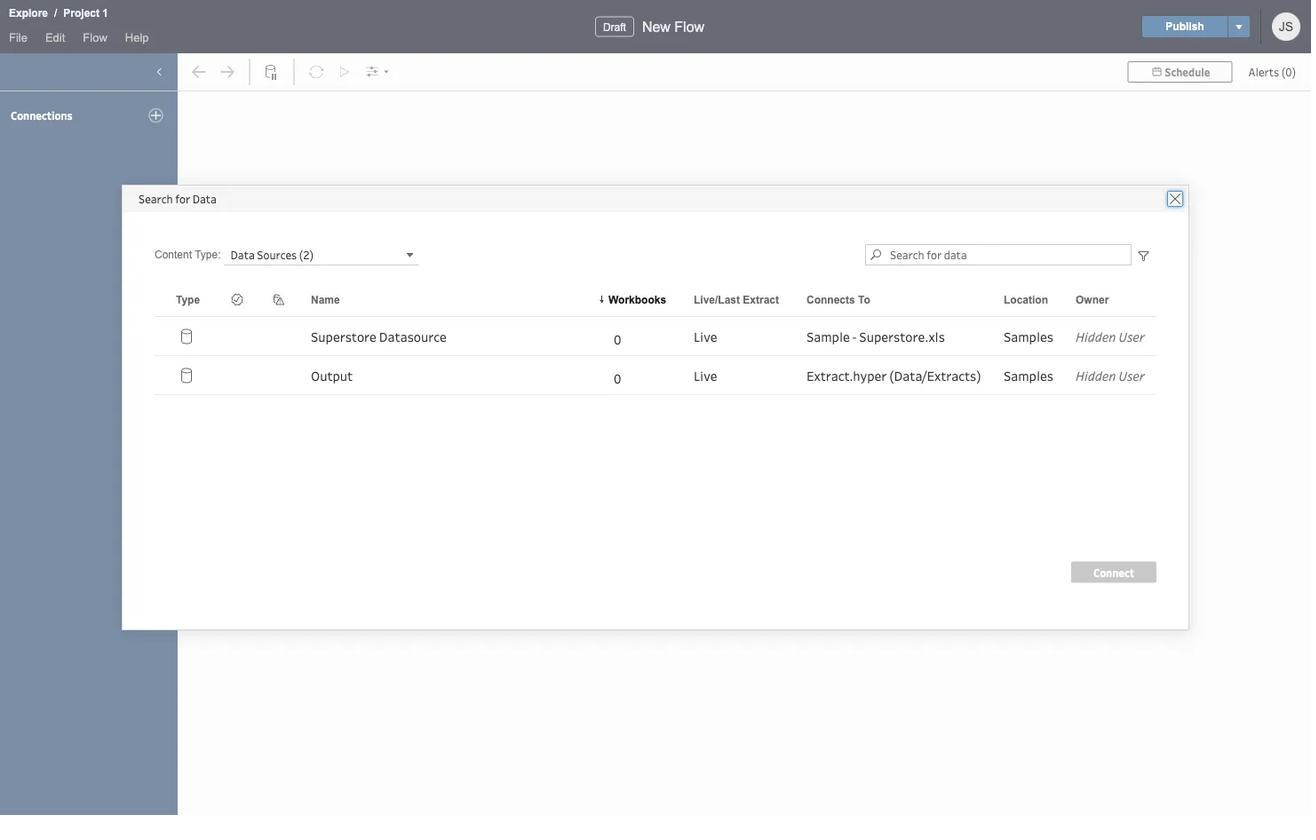 Task type: locate. For each thing, give the bounding box(es) containing it.
user for extract.hyper (data/extracts)
[[1119, 367, 1145, 384]]

grid inside search for data dialog
[[155, 283, 1162, 551]]

row
[[155, 317, 1157, 356], [155, 356, 1157, 395]]

search for data dialog
[[123, 186, 1189, 630]]

data
[[192, 192, 217, 206], [231, 248, 255, 262]]

output
[[311, 367, 353, 384]]

(data/extracts)
[[890, 367, 981, 384]]

0 vertical spatial user
[[1119, 328, 1145, 345]]

0 vertical spatial live
[[694, 328, 717, 345]]

1 hidden from the top
[[1076, 328, 1116, 345]]

1
[[102, 7, 108, 19]]

connections
[[11, 108, 73, 123]]

content
[[155, 249, 192, 261]]

1 user from the top
[[1119, 328, 1145, 345]]

0 horizontal spatial flow
[[83, 31, 107, 44]]

schedule button
[[1128, 61, 1233, 83]]

flow button
[[74, 27, 116, 53]]

0
[[614, 330, 621, 348], [614, 369, 621, 387]]

flow right new
[[675, 19, 705, 35]]

for
[[175, 192, 190, 206]]

owner
[[1076, 294, 1109, 306]]

2 user from the top
[[1119, 367, 1145, 384]]

2 hidden from the top
[[1076, 367, 1116, 384]]

row group inside grid
[[155, 317, 1157, 395]]

hidden
[[1076, 328, 1116, 345], [1076, 367, 1116, 384]]

data left sources
[[231, 248, 255, 262]]

alerts (0)
[[1249, 64, 1296, 79]]

1 vertical spatial data
[[231, 248, 255, 262]]

sources
[[257, 248, 297, 262]]

1 vertical spatial user
[[1119, 367, 1145, 384]]

hidden user
[[1076, 328, 1145, 345], [1076, 367, 1145, 384]]

type:
[[195, 249, 221, 261]]

no refreshes available image
[[303, 59, 330, 85]]

2 0 from the top
[[614, 369, 621, 387]]

sample
[[807, 328, 850, 345]]

2 hidden user from the top
[[1076, 367, 1145, 384]]

project
[[63, 7, 100, 19]]

hidden for extract.hyper (data/extracts)
[[1076, 367, 1116, 384]]

flow down the 'project 1' link
[[83, 31, 107, 44]]

user
[[1119, 328, 1145, 345], [1119, 367, 1145, 384]]

extract.hyper (data/extracts)
[[807, 367, 981, 384]]

live
[[694, 328, 717, 345], [694, 367, 717, 384]]

hidden user for extract.hyper (data/extracts)
[[1076, 367, 1145, 384]]

0 vertical spatial samples
[[1004, 328, 1054, 345]]

undo image
[[186, 59, 212, 85]]

0 vertical spatial hidden user
[[1076, 328, 1145, 345]]

grid
[[155, 283, 1162, 551]]

grid containing superstore datasource
[[155, 283, 1162, 551]]

help
[[125, 31, 149, 44]]

data source (live) image
[[176, 326, 197, 347]]

alerts
[[1249, 64, 1279, 79]]

2 samples from the top
[[1004, 367, 1054, 384]]

0 for sample - superstore.xls
[[614, 330, 621, 348]]

help button
[[116, 27, 158, 53]]

1 horizontal spatial data
[[231, 248, 255, 262]]

project 1 link
[[62, 4, 109, 22]]

1 vertical spatial samples
[[1004, 367, 1054, 384]]

connect
[[1094, 565, 1134, 580]]

row containing output
[[155, 356, 1157, 395]]

search for data
[[139, 192, 217, 206]]

row group
[[155, 317, 1157, 395]]

1 vertical spatial hidden
[[1076, 367, 1116, 384]]

0 vertical spatial hidden
[[1076, 328, 1116, 345]]

workbooks
[[609, 294, 666, 306]]

0 vertical spatial 0
[[614, 330, 621, 348]]

1 samples from the top
[[1004, 328, 1054, 345]]

1 hidden user from the top
[[1076, 328, 1145, 345]]

1 vertical spatial live
[[694, 367, 717, 384]]

publish
[[1166, 20, 1204, 32]]

0 for extract.hyper (data/extracts)
[[614, 369, 621, 387]]

0 vertical spatial data
[[192, 192, 217, 206]]

1 vertical spatial hidden user
[[1076, 367, 1145, 384]]

data source (live) image
[[176, 365, 197, 386]]

1 vertical spatial 0
[[614, 369, 621, 387]]

data sources (2)
[[231, 248, 314, 262]]

connects
[[807, 294, 855, 306]]

row group containing superstore datasource
[[155, 317, 1157, 395]]

1 0 from the top
[[614, 330, 621, 348]]

explore / project 1
[[9, 7, 108, 19]]

to
[[858, 294, 870, 306]]

name
[[311, 294, 340, 306]]

Search text field
[[865, 244, 1132, 266]]

connect button
[[1071, 562, 1157, 583]]

samples for extract.hyper (data/extracts)
[[1004, 367, 1054, 384]]

2 row from the top
[[155, 356, 1157, 395]]

data right for
[[192, 192, 217, 206]]

superstore datasource
[[311, 328, 447, 345]]

flow
[[675, 19, 705, 35], [83, 31, 107, 44]]

1 row from the top
[[155, 317, 1157, 356]]

js
[[1279, 20, 1294, 33]]

(0)
[[1282, 64, 1296, 79]]

1 live from the top
[[694, 328, 717, 345]]

data inside popup button
[[231, 248, 255, 262]]

explore link
[[8, 4, 49, 22]]

type
[[176, 294, 200, 306]]

samples
[[1004, 328, 1054, 345], [1004, 367, 1054, 384]]

2 live from the top
[[694, 367, 717, 384]]



Task type: describe. For each thing, give the bounding box(es) containing it.
sample - superstore.xls
[[807, 328, 945, 345]]

superstore.xls
[[859, 328, 945, 345]]

(2)
[[299, 248, 314, 262]]

user for sample - superstore.xls
[[1119, 328, 1145, 345]]

live/last extract
[[694, 294, 779, 306]]

hidden for sample - superstore.xls
[[1076, 328, 1116, 345]]

redo image
[[214, 59, 241, 85]]

edit button
[[36, 27, 74, 53]]

content type:
[[155, 249, 221, 261]]

hidden user for sample - superstore.xls
[[1076, 328, 1145, 345]]

flow inside popup button
[[83, 31, 107, 44]]

location
[[1004, 294, 1048, 306]]

schedule
[[1165, 65, 1210, 79]]

add an output step to run the flow image
[[331, 59, 358, 85]]

-
[[853, 328, 857, 345]]

1 horizontal spatial flow
[[675, 19, 705, 35]]

live for extract.hyper
[[694, 367, 717, 384]]

publish button
[[1142, 16, 1228, 37]]

explore
[[9, 7, 48, 19]]

data sources (2) button
[[223, 244, 419, 266]]

draft
[[603, 21, 626, 33]]

datasource
[[379, 328, 447, 345]]

search
[[139, 192, 173, 206]]

file button
[[0, 27, 36, 53]]

live/last
[[694, 294, 740, 306]]

samples for sample - superstore.xls
[[1004, 328, 1054, 345]]

new
[[642, 19, 671, 35]]

connects to
[[807, 294, 870, 306]]

/
[[54, 7, 57, 19]]

extract.hyper
[[807, 367, 887, 384]]

row containing superstore datasource
[[155, 317, 1157, 356]]

add connection image
[[148, 108, 163, 123]]

live for sample
[[694, 328, 717, 345]]

js button
[[1272, 12, 1301, 41]]

new flow
[[642, 19, 705, 35]]

edit
[[45, 31, 65, 44]]

extract
[[743, 294, 779, 306]]

file
[[9, 31, 27, 44]]

superstore
[[311, 328, 377, 345]]

0 horizontal spatial data
[[192, 192, 217, 206]]



Task type: vqa. For each thing, say whether or not it's contained in the screenshot.
Connect
yes



